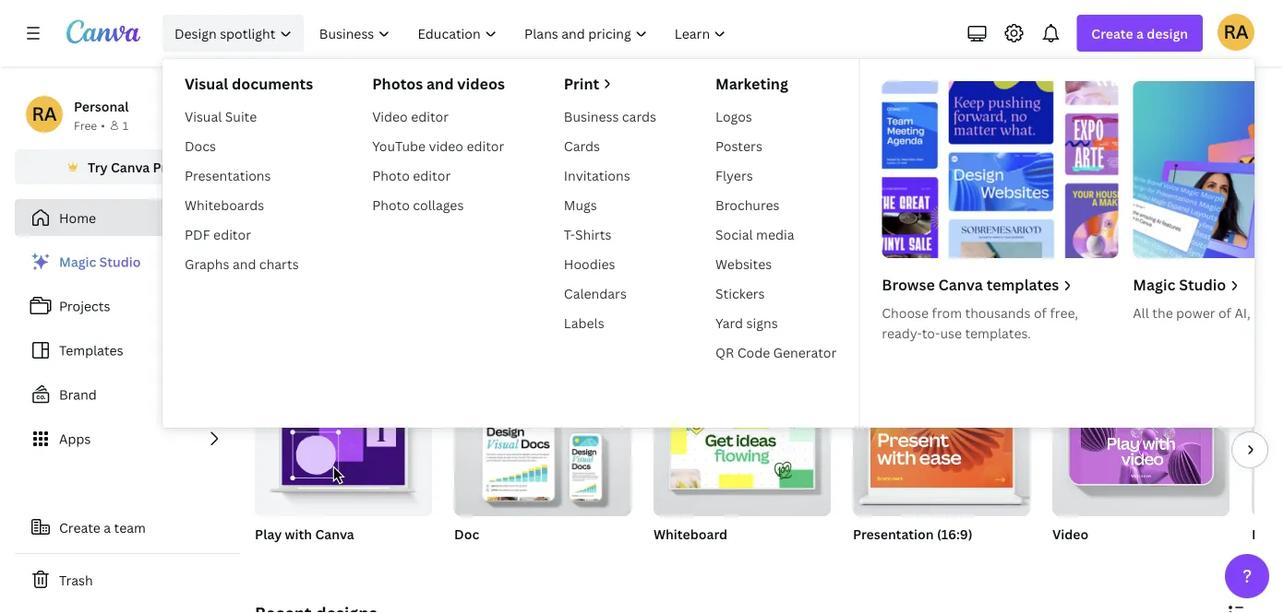 Task type: describe. For each thing, give the bounding box(es) containing it.
cards link
[[557, 131, 664, 161]]

1080 × button
[[1252, 548, 1284, 567]]

instag 1080 ×
[[1252, 526, 1284, 565]]

pdf
[[185, 226, 210, 243]]

video for video
[[1053, 526, 1089, 543]]

business cards
[[564, 108, 656, 125]]

cards
[[622, 108, 656, 125]]

the
[[1152, 304, 1173, 322]]

logos link
[[708, 102, 844, 131]]

qr
[[716, 344, 734, 361]]

thousands
[[965, 304, 1031, 322]]

photo for photo collages
[[372, 196, 410, 214]]

1 vertical spatial social media
[[721, 288, 789, 303]]

group for whiteboard
[[654, 384, 831, 517]]

templates
[[59, 342, 123, 360]]

graphs and charts link
[[177, 249, 320, 279]]

home link
[[15, 199, 240, 236]]

photos and videos
[[372, 74, 505, 94]]

business cards link
[[557, 102, 664, 131]]

in
[[1272, 304, 1283, 322]]

play
[[255, 526, 282, 543]]

t-shirts
[[564, 226, 612, 243]]

personal
[[74, 97, 129, 115]]

documents
[[232, 74, 313, 94]]

1080
[[1252, 550, 1280, 565]]

graphs and charts
[[185, 255, 299, 273]]

code
[[737, 344, 770, 361]]

and for graphs
[[233, 255, 256, 273]]

ruby anderson image
[[1218, 14, 1255, 51]]

editor for photo editor
[[413, 167, 451, 184]]

video editor
[[372, 108, 449, 125]]

videos
[[840, 288, 876, 303]]

stickers link
[[708, 279, 844, 308]]

mugs
[[564, 196, 597, 214]]

use
[[940, 325, 962, 342]]

visual for visual documents
[[185, 74, 228, 94]]

projects link
[[15, 288, 240, 325]]

media inside the social media button
[[756, 288, 789, 303]]

create for create a design
[[1092, 24, 1134, 42]]

play with canva
[[255, 526, 354, 543]]

play with canva group
[[255, 384, 432, 545]]

posters
[[716, 137, 762, 155]]

studio inside 'list'
[[99, 253, 141, 271]]

design
[[174, 24, 217, 42]]

browse
[[882, 275, 935, 295]]

ruby anderson image for ruby anderson element
[[26, 96, 63, 133]]

hoodies
[[564, 255, 615, 273]]

create a design button
[[1077, 15, 1203, 52]]

all
[[1254, 304, 1269, 322]]

brochures
[[716, 196, 780, 214]]

choose
[[882, 304, 929, 322]]

stickers
[[716, 285, 765, 302]]

power
[[1176, 304, 1215, 322]]

shirts
[[575, 226, 612, 243]]

docs link
[[177, 131, 320, 161]]

social inside design spotlight menu
[[716, 226, 753, 243]]

presentations link
[[177, 161, 320, 190]]

business
[[564, 108, 619, 125]]

doc
[[454, 526, 479, 543]]

marketing
[[716, 74, 788, 94]]

design inside dropdown button
[[1147, 24, 1188, 42]]

print products button
[[923, 222, 1001, 318]]

visual suite link
[[177, 102, 320, 131]]

1 vertical spatial design
[[752, 110, 847, 150]]

what
[[553, 110, 632, 150]]

visual suite
[[185, 108, 257, 125]]

ai,
[[1235, 304, 1251, 322]]

5 group from the left
[[1252, 384, 1284, 517]]

more
[[1154, 288, 1182, 303]]

apps link
[[15, 421, 240, 458]]

(16:9)
[[937, 526, 973, 543]]

group for presentation (16:9)
[[853, 384, 1030, 517]]

ruby anderson element
[[26, 96, 63, 133]]

social inside button
[[721, 288, 753, 303]]

videos
[[457, 74, 505, 94]]

t-shirts link
[[557, 220, 664, 249]]

whiteboard group
[[654, 384, 831, 567]]

design spotlight button
[[162, 15, 304, 52]]

with
[[285, 526, 312, 543]]

projects
[[59, 298, 110, 315]]

cards
[[564, 137, 600, 155]]

free
[[74, 118, 97, 133]]

from
[[932, 304, 962, 322]]

spotlight
[[220, 24, 276, 42]]

design spotlight
[[174, 24, 276, 42]]

social media button
[[721, 222, 789, 318]]

of for browse canva templates
[[1034, 304, 1047, 322]]

video editor link
[[365, 102, 512, 131]]

social media link
[[708, 220, 844, 249]]

qr code generator link
[[708, 338, 844, 367]]

labels link
[[557, 308, 664, 338]]

magic studio inside 'list'
[[59, 253, 141, 271]]

print for print products
[[923, 288, 949, 303]]

•
[[101, 118, 105, 133]]

presentation (16:9) group
[[853, 384, 1030, 567]]

websites link
[[708, 249, 844, 279]]



Task type: locate. For each thing, give the bounding box(es) containing it.
whiteboards link
[[177, 190, 320, 220]]

editor right video
[[467, 137, 504, 155]]

browse canva templates
[[882, 275, 1059, 295]]

0 vertical spatial print
[[564, 74, 599, 94]]

1 horizontal spatial and
[[427, 74, 454, 94]]

0 vertical spatial social media
[[716, 226, 794, 243]]

1 vertical spatial ruby anderson image
[[26, 96, 63, 133]]

try canva pro
[[88, 158, 174, 176]]

media inside social media link
[[756, 226, 794, 243]]

0 horizontal spatial video
[[372, 108, 408, 125]]

logos
[[716, 108, 752, 125]]

1 horizontal spatial presentations
[[614, 288, 689, 303]]

print link
[[564, 74, 656, 94]]

1 vertical spatial whiteboards
[[514, 288, 582, 303]]

1 horizontal spatial of
[[1219, 304, 1232, 322]]

2 vertical spatial canva
[[315, 526, 354, 543]]

studio inside design spotlight menu
[[1179, 275, 1226, 295]]

print up from
[[923, 288, 949, 303]]

hoodies link
[[557, 249, 664, 279]]

mugs link
[[557, 190, 664, 220]]

1 vertical spatial magic studio
[[1133, 275, 1226, 295]]

None search field
[[478, 172, 1032, 209]]

labels
[[564, 314, 604, 332]]

yard signs link
[[708, 308, 844, 338]]

create inside dropdown button
[[1092, 24, 1134, 42]]

design left ra dropdown button
[[1147, 24, 1188, 42]]

editor
[[411, 108, 449, 125], [467, 137, 504, 155], [413, 167, 451, 184], [213, 226, 251, 243]]

docs
[[185, 137, 216, 155]]

video inside design spotlight menu
[[372, 108, 408, 125]]

0 horizontal spatial websites
[[716, 255, 772, 273]]

studio up all the power of ai, all in
[[1179, 275, 1226, 295]]

today?
[[853, 110, 956, 150]]

group
[[454, 384, 632, 517], [654, 384, 831, 517], [853, 384, 1030, 517], [1053, 384, 1230, 517], [1252, 384, 1284, 517]]

all
[[1133, 304, 1149, 322]]

print inside print products "button"
[[923, 288, 949, 303]]

0 vertical spatial photo
[[372, 167, 410, 184]]

video group
[[1053, 384, 1230, 567]]

0 vertical spatial media
[[756, 226, 794, 243]]

and for photos
[[427, 74, 454, 94]]

0 horizontal spatial print
[[564, 74, 599, 94]]

ready-
[[882, 325, 922, 342]]

print up business
[[564, 74, 599, 94]]

canva inside design spotlight menu
[[939, 275, 983, 295]]

photo editor link
[[365, 161, 512, 190]]

websites button
[[1041, 222, 1089, 318]]

t-
[[564, 226, 575, 243]]

create for create a team
[[59, 519, 101, 537]]

you
[[691, 110, 746, 150]]

doc group
[[454, 384, 632, 567]]

presentations inside presentations link
[[185, 167, 271, 184]]

2 visual from the top
[[185, 108, 222, 125]]

free,
[[1050, 304, 1078, 322]]

0 vertical spatial whiteboards
[[185, 196, 264, 214]]

whiteboard
[[654, 526, 728, 543]]

magic up the
[[1133, 275, 1176, 295]]

1 horizontal spatial canva
[[315, 526, 354, 543]]

a inside dropdown button
[[1137, 24, 1144, 42]]

1 vertical spatial magic
[[1133, 275, 1176, 295]]

0 vertical spatial and
[[427, 74, 454, 94]]

social down brochures
[[716, 226, 753, 243]]

1 of from the left
[[1034, 304, 1047, 322]]

video inside group
[[1053, 526, 1089, 543]]

visual up docs
[[185, 108, 222, 125]]

1 photo from the top
[[372, 167, 410, 184]]

of for magic studio
[[1219, 304, 1232, 322]]

0 horizontal spatial design
[[752, 110, 847, 150]]

trash
[[59, 572, 93, 590]]

invitations
[[564, 167, 630, 184]]

presentations
[[185, 167, 271, 184], [614, 288, 689, 303]]

print
[[564, 74, 599, 94], [923, 288, 949, 303]]

create a team button
[[15, 510, 240, 547]]

2 photo from the top
[[372, 196, 410, 214]]

social media up the signs
[[721, 288, 789, 303]]

1 vertical spatial presentations
[[614, 288, 689, 303]]

editor up 'youtube video editor'
[[411, 108, 449, 125]]

magic down home
[[59, 253, 96, 271]]

websites up stickers
[[716, 255, 772, 273]]

pdf editor link
[[177, 220, 320, 249]]

1 horizontal spatial print
[[923, 288, 949, 303]]

list
[[15, 244, 240, 458]]

presentation (16:9)
[[853, 526, 973, 543]]

design up flyers link
[[752, 110, 847, 150]]

0 vertical spatial ruby anderson image
[[1218, 14, 1255, 51]]

1
[[123, 118, 129, 133]]

1 vertical spatial video
[[1053, 526, 1089, 543]]

0 vertical spatial magic studio
[[59, 253, 141, 271]]

canva inside button
[[111, 158, 150, 176]]

visual documents
[[185, 74, 313, 94]]

and down pdf editor "link"
[[233, 255, 256, 273]]

photo for photo editor
[[372, 167, 410, 184]]

a
[[1137, 24, 1144, 42], [104, 519, 111, 537]]

1 vertical spatial photo
[[372, 196, 410, 214]]

2 of from the left
[[1219, 304, 1232, 322]]

whiteboards inside design spotlight menu
[[185, 196, 264, 214]]

of inside choose from thousands of free, ready-to-use templates.
[[1034, 304, 1047, 322]]

presentations button
[[614, 222, 689, 318]]

1 horizontal spatial whiteboards
[[514, 288, 582, 303]]

magic studio up "power"
[[1133, 275, 1226, 295]]

to-
[[922, 325, 940, 342]]

collages
[[413, 196, 464, 214]]

graphs
[[185, 255, 229, 273]]

invitations link
[[557, 161, 664, 190]]

media down the brochures link
[[756, 226, 794, 243]]

editor for video editor
[[411, 108, 449, 125]]

1 vertical spatial media
[[756, 288, 789, 303]]

canva right with
[[315, 526, 354, 543]]

social
[[716, 226, 753, 243], [721, 288, 753, 303]]

photo down youtube
[[372, 167, 410, 184]]

ruby anderson image
[[1218, 14, 1255, 51], [26, 96, 63, 133]]

1 horizontal spatial design
[[1147, 24, 1188, 42]]

instag
[[1252, 526, 1284, 543]]

posters link
[[708, 131, 844, 161]]

0 vertical spatial a
[[1137, 24, 1144, 42]]

3 group from the left
[[853, 384, 1030, 517]]

editor down 'youtube video editor'
[[413, 167, 451, 184]]

photo
[[372, 167, 410, 184], [372, 196, 410, 214]]

social media
[[716, 226, 794, 243], [721, 288, 789, 303]]

1 visual from the top
[[185, 74, 228, 94]]

print for print
[[564, 74, 599, 94]]

design spotlight menu
[[162, 59, 1284, 428]]

0 horizontal spatial ruby anderson image
[[26, 96, 63, 133]]

1 vertical spatial and
[[233, 255, 256, 273]]

whiteboards
[[185, 196, 264, 214], [514, 288, 582, 303]]

1 vertical spatial print
[[923, 288, 949, 303]]

0 horizontal spatial create
[[59, 519, 101, 537]]

magic studio
[[59, 253, 141, 271], [1133, 275, 1226, 295]]

a inside button
[[104, 519, 111, 537]]

1 vertical spatial create
[[59, 519, 101, 537]]

magic studio inside design spotlight menu
[[1133, 275, 1226, 295]]

templates link
[[15, 332, 240, 369]]

1 horizontal spatial studio
[[1179, 275, 1226, 295]]

suite
[[225, 108, 257, 125]]

0 horizontal spatial and
[[233, 255, 256, 273]]

canva for templates
[[939, 275, 983, 295]]

products
[[952, 288, 1001, 303]]

1 horizontal spatial magic
[[1133, 275, 1176, 295]]

0 horizontal spatial presentations
[[185, 167, 271, 184]]

4 group from the left
[[1053, 384, 1230, 517]]

1 horizontal spatial a
[[1137, 24, 1144, 42]]

editor for pdf editor
[[213, 226, 251, 243]]

print inside print link
[[564, 74, 599, 94]]

and up 'video editor' link
[[427, 74, 454, 94]]

calendars link
[[557, 279, 664, 308]]

templates.
[[965, 325, 1031, 342]]

signs
[[746, 314, 778, 332]]

websites inside design spotlight menu
[[716, 255, 772, 273]]

yard
[[716, 314, 743, 332]]

photo inside photo editor link
[[372, 167, 410, 184]]

0 vertical spatial design
[[1147, 24, 1188, 42]]

0 vertical spatial create
[[1092, 24, 1134, 42]]

1 vertical spatial studio
[[1179, 275, 1226, 295]]

ruby anderson image for ra dropdown button
[[1218, 14, 1255, 51]]

top level navigation element
[[159, 15, 1284, 428]]

photo inside photo collages link
[[372, 196, 410, 214]]

of
[[1034, 304, 1047, 322], [1219, 304, 1232, 322]]

youtube video editor link
[[365, 131, 512, 161]]

0 horizontal spatial whiteboards
[[185, 196, 264, 214]]

0 vertical spatial visual
[[185, 74, 228, 94]]

0 horizontal spatial of
[[1034, 304, 1047, 322]]

video
[[372, 108, 408, 125], [1053, 526, 1089, 543]]

group for video
[[1053, 384, 1230, 517]]

social media inside design spotlight menu
[[716, 226, 794, 243]]

presentations up labels link
[[614, 288, 689, 303]]

social up yard
[[721, 288, 753, 303]]

whiteboards up labels
[[514, 288, 582, 303]]

media
[[756, 226, 794, 243], [756, 288, 789, 303]]

apps
[[59, 431, 91, 448]]

flyers link
[[708, 161, 844, 190]]

canva up from
[[939, 275, 983, 295]]

0 horizontal spatial a
[[104, 519, 111, 537]]

yard signs
[[716, 314, 778, 332]]

1 horizontal spatial websites
[[1041, 288, 1089, 303]]

0 horizontal spatial magic studio
[[59, 253, 141, 271]]

canva for pro
[[111, 158, 150, 176]]

editor up 'graphs and charts'
[[213, 226, 251, 243]]

canva inside group
[[315, 526, 354, 543]]

0 vertical spatial magic
[[59, 253, 96, 271]]

ra button
[[1218, 14, 1255, 51]]

1 vertical spatial a
[[104, 519, 111, 537]]

what will you design today?
[[553, 110, 956, 150]]

of left free,
[[1034, 304, 1047, 322]]

whiteboards up pdf editor
[[185, 196, 264, 214]]

visual inside 'link'
[[185, 108, 222, 125]]

1 group from the left
[[454, 384, 632, 517]]

brand link
[[15, 377, 240, 414]]

1 horizontal spatial create
[[1092, 24, 1134, 42]]

social media down brochures
[[716, 226, 794, 243]]

canva
[[111, 158, 150, 176], [939, 275, 983, 295], [315, 526, 354, 543]]

videos button
[[836, 222, 880, 318]]

a for team
[[104, 519, 111, 537]]

1 horizontal spatial magic studio
[[1133, 275, 1226, 295]]

0 vertical spatial video
[[372, 108, 408, 125]]

try canva pro button
[[15, 150, 240, 185]]

presentations down docs link
[[185, 167, 271, 184]]

0 vertical spatial presentations
[[185, 167, 271, 184]]

magic inside design spotlight menu
[[1133, 275, 1176, 295]]

magic studio up projects at the left
[[59, 253, 141, 271]]

create inside button
[[59, 519, 101, 537]]

1 vertical spatial social
[[721, 288, 753, 303]]

editor inside "link"
[[213, 226, 251, 243]]

youtube
[[372, 137, 426, 155]]

canva right try
[[111, 158, 150, 176]]

0 vertical spatial canva
[[111, 158, 150, 176]]

0 vertical spatial studio
[[99, 253, 141, 271]]

a for design
[[1137, 24, 1144, 42]]

websites up free,
[[1041, 288, 1089, 303]]

1 horizontal spatial ruby anderson image
[[1218, 14, 1255, 51]]

home
[[59, 209, 96, 227]]

team
[[114, 519, 146, 537]]

1 horizontal spatial video
[[1053, 526, 1089, 543]]

video for video editor
[[372, 108, 408, 125]]

visual for visual suite
[[185, 108, 222, 125]]

2 horizontal spatial canva
[[939, 275, 983, 295]]

flyers
[[716, 167, 753, 184]]

magic inside 'list'
[[59, 253, 96, 271]]

magic
[[59, 253, 96, 271], [1133, 275, 1176, 295]]

websites
[[716, 255, 772, 273], [1041, 288, 1089, 303]]

media up yard signs link
[[756, 288, 789, 303]]

0 vertical spatial websites
[[716, 255, 772, 273]]

create
[[1092, 24, 1134, 42], [59, 519, 101, 537]]

0 vertical spatial social
[[716, 226, 753, 243]]

visual up visual suite
[[185, 74, 228, 94]]

visual
[[185, 74, 228, 94], [185, 108, 222, 125]]

1 vertical spatial visual
[[185, 108, 222, 125]]

studio up the projects link
[[99, 253, 141, 271]]

×
[[1283, 550, 1284, 565]]

1 vertical spatial canva
[[939, 275, 983, 295]]

brand
[[59, 386, 97, 404]]

choose from thousands of free, ready-to-use templates.
[[882, 304, 1078, 342]]

brochures link
[[708, 190, 844, 220]]

list containing magic studio
[[15, 244, 240, 458]]

2 group from the left
[[654, 384, 831, 517]]

photo collages link
[[365, 190, 512, 220]]

studio
[[99, 253, 141, 271], [1179, 275, 1226, 295]]

of left ai,
[[1219, 304, 1232, 322]]

generator
[[773, 344, 837, 361]]

whiteboards button
[[514, 222, 582, 318]]

0 horizontal spatial studio
[[99, 253, 141, 271]]

photo down photo editor
[[372, 196, 410, 214]]

instagram post (square) group
[[1252, 384, 1284, 567]]

0 horizontal spatial canva
[[111, 158, 150, 176]]

1 vertical spatial websites
[[1041, 288, 1089, 303]]

0 horizontal spatial magic
[[59, 253, 96, 271]]

youtube video editor
[[372, 137, 504, 155]]

group for doc
[[454, 384, 632, 517]]



Task type: vqa. For each thing, say whether or not it's contained in the screenshot.
Business cards
yes



